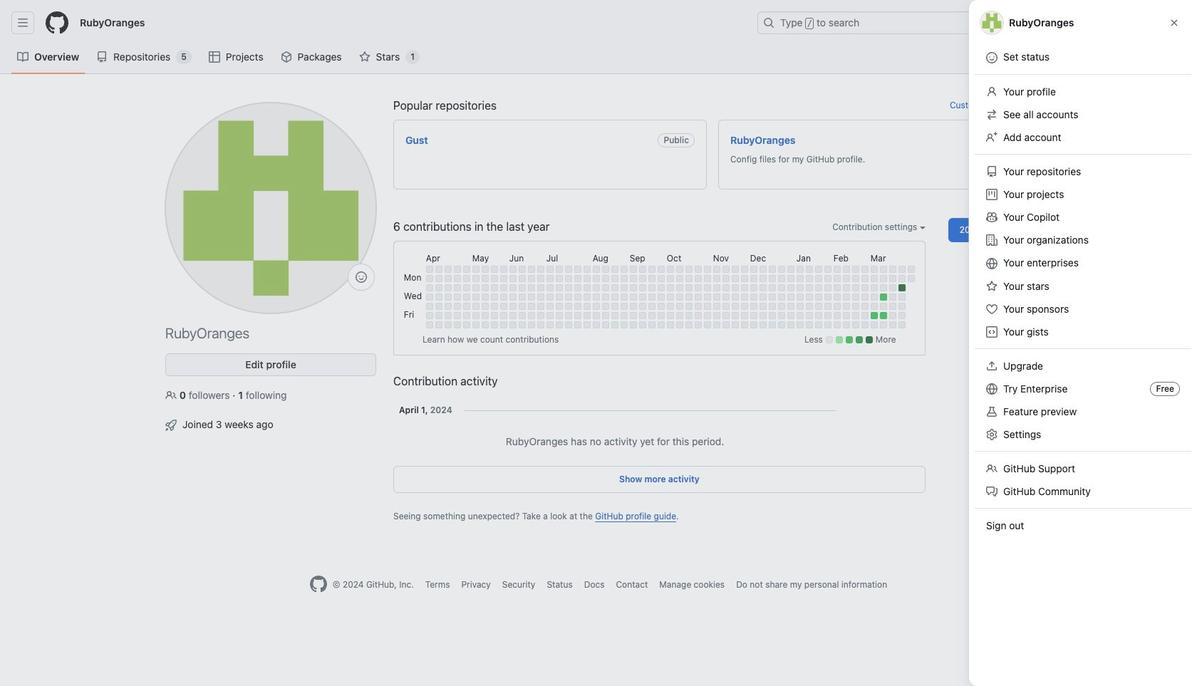 Task type: describe. For each thing, give the bounding box(es) containing it.
triangle down image
[[1051, 17, 1062, 29]]

smiley image
[[356, 271, 367, 283]]

people image
[[165, 390, 177, 401]]

rocket image
[[165, 420, 177, 431]]



Task type: locate. For each thing, give the bounding box(es) containing it.
1 horizontal spatial homepage image
[[310, 576, 327, 593]]

0 horizontal spatial homepage image
[[46, 11, 68, 34]]

0 vertical spatial homepage image
[[46, 11, 68, 34]]

plus image
[[1034, 17, 1045, 28]]

homepage image
[[46, 11, 68, 34], [310, 576, 327, 593]]

1 vertical spatial homepage image
[[310, 576, 327, 593]]

command palette image
[[990, 17, 1001, 29]]



Task type: vqa. For each thing, say whether or not it's contained in the screenshot.
the bottommost GitHub
no



